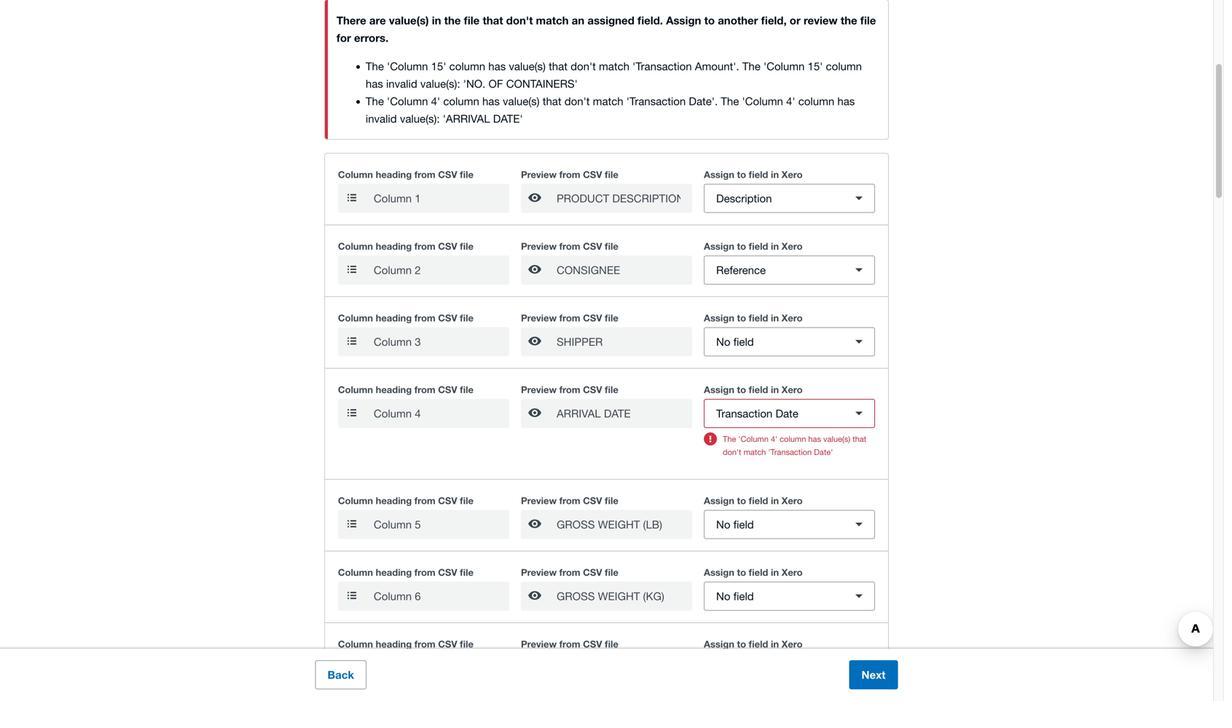 Task type: vqa. For each thing, say whether or not it's contained in the screenshot.
navigation containing Dashboard
no



Task type: describe. For each thing, give the bounding box(es) containing it.
to for reference popup button at the right top of page
[[737, 241, 746, 252]]

in for preview from csv file field corresponding to column 4 element
[[771, 385, 779, 396]]

no field button for column 6 element preview from csv file field
[[704, 582, 876, 612]]

column 1 element
[[326, 154, 887, 225]]

column 3 element
[[326, 297, 887, 368]]

field for column 7 element
[[749, 639, 769, 651]]

column heading from csv file inside column 7 element
[[338, 639, 474, 651]]

preview inside column 7 element
[[521, 639, 557, 651]]

preview from csv file field for column 2 element on the top
[[555, 257, 692, 284]]

match for date
[[593, 95, 624, 108]]

don't for amount
[[571, 60, 596, 73]]

field,
[[761, 14, 787, 27]]

value(s): for 15'
[[420, 77, 460, 90]]

of
[[489, 77, 503, 90]]

heading for column 6 element
[[376, 567, 412, 579]]

assign to field in xero for column 2 element on the top
[[704, 241, 803, 252]]

date'
[[493, 112, 523, 125]]

' for the 'column 4' column has value(s) that don't match ' transaction date
[[627, 95, 630, 108]]

' for the 'column 15' column has value(s) that don't match ' transaction amount
[[633, 60, 636, 73]]

preview from csv file inside column 7 element
[[521, 639, 619, 651]]

field for column 1 element
[[749, 169, 769, 180]]

column heading from csv file for column heading from csv file field inside the column 6 element
[[338, 567, 474, 579]]

in inside there are value(s) in the file that don't match an assigned field. assign to another field, or review the file for errors.
[[432, 14, 441, 27]]

heading for column 4 element
[[376, 385, 412, 396]]

xero for no field popup button in column 6 element
[[782, 567, 803, 579]]

heading for column 7 element
[[376, 639, 412, 651]]

preview from csv file field for column 3 element
[[555, 328, 692, 356]]

assign to field in xero for column 5 element
[[704, 496, 803, 507]]

preview from csv file field for column 4 element
[[555, 400, 692, 428]]

no field button for preview from csv file field corresponding to column 5 element
[[704, 511, 876, 540]]

column for column 6 element
[[338, 567, 373, 579]]

has inside '. the 'column 4' column has invalid value(s):
[[838, 95, 855, 108]]

no field for no field popup button inside column 3 element
[[717, 336, 754, 348]]

review
[[804, 14, 838, 27]]

to for the transaction date popup button
[[737, 385, 746, 396]]

column 2 element
[[326, 226, 887, 297]]

match inside the 'column 4' column has value(s) that don't match '
[[744, 448, 766, 457]]

field for column 2 element on the top
[[749, 241, 769, 252]]

column heading from csv file for column heading from csv file field within column 5 element
[[338, 496, 474, 507]]

the 'column 15' column has value(s) that don't match ' transaction amount
[[366, 60, 733, 73]]

column heading from csv file for column heading from csv file field within column 4 element
[[338, 385, 474, 396]]

the for the 'column 15' column has value(s) that don't match ' transaction amount
[[366, 60, 384, 73]]

column inside '. the 'column 4' column has invalid value(s):
[[799, 95, 835, 108]]

column heading from csv file field for preview from csv file field for column 1 element
[[372, 185, 509, 213]]

column for column 5 element
[[338, 496, 373, 507]]

'no.
[[463, 77, 486, 90]]

column heading from csv file field for column 6 element preview from csv file field
[[372, 583, 509, 611]]

column for column 7 element
[[338, 639, 373, 651]]

an
[[572, 14, 585, 27]]

match for amount
[[599, 60, 630, 73]]

in for column 6 element preview from csv file field
[[771, 567, 779, 579]]

to for no field popup button in column 6 element
[[737, 567, 746, 579]]

no for no field popup button within column 5 element
[[717, 519, 731, 531]]

preview from csv file for preview from csv file field corresponding to column 5 element
[[521, 496, 619, 507]]

back button
[[315, 661, 367, 690]]

in for preview from csv file field corresponding to column 5 element
[[771, 496, 779, 507]]

no field for no field popup button within column 5 element
[[717, 519, 754, 531]]

has for the 'column 4' column has value(s) that don't match '
[[809, 435, 821, 444]]

column for column 4 element
[[338, 385, 373, 396]]

xero for the transaction date popup button
[[782, 385, 803, 396]]

field for column 3 element
[[749, 313, 769, 324]]

assign for preview from csv file field corresponding to column 5 element
[[704, 496, 735, 507]]

preview from csv file field for column 5 element
[[555, 511, 692, 539]]

assign inside column 7 element
[[704, 639, 735, 651]]

transaction down field.
[[636, 60, 692, 73]]

preview for column 6 element preview from csv file field
[[521, 567, 557, 579]]

xero for description popup button
[[782, 169, 803, 180]]

back
[[328, 669, 354, 682]]

preview from csv file for column 6 element preview from csv file field
[[521, 567, 619, 579]]

field for column 5 element
[[749, 496, 769, 507]]

'. the 'column 4' column has invalid value(s):
[[366, 95, 855, 125]]

'column inside '. the 'column 4' column has invalid value(s):
[[742, 95, 783, 108]]

column for the 'column 4' column has value(s) that don't match '
[[780, 435, 806, 444]]

in for preview from csv file field for column 1 element
[[771, 169, 779, 180]]

to for no field popup button within column 5 element
[[737, 496, 746, 507]]

no field for no field popup button in column 6 element
[[717, 590, 754, 603]]

that for date
[[543, 95, 562, 108]]

reference
[[717, 264, 766, 277]]

the inside '. the 'column 4' column has invalid value(s):
[[721, 95, 739, 108]]

column heading from csv file for column heading from csv file field inside column 2 element
[[338, 241, 474, 252]]

next button
[[849, 661, 898, 690]]

column heading from csv file field for preview from csv file field related to column 3 element
[[372, 328, 509, 356]]

transaction down the transaction date popup button
[[771, 448, 812, 457]]

the 'column 4' column has value(s) that don't match '
[[723, 435, 867, 457]]

to inside column 7 element
[[737, 639, 746, 651]]

assign to field in xero for column 3 element
[[704, 313, 803, 324]]

preview for preview from csv file field corresponding to column 5 element
[[521, 496, 557, 507]]

'column for the 'column 4' column has value(s) that don't match '
[[739, 435, 769, 444]]

errors.
[[354, 31, 389, 44]]

'. the 'column 15' column has invalid value(s):
[[366, 60, 862, 90]]

value(s): for 4'
[[400, 112, 440, 125]]

15' inside ''. the 'column 15' column has invalid value(s):'
[[808, 60, 823, 73]]

column heading from csv file field for preview from csv file field corresponding to column 4 element
[[372, 400, 509, 428]]

that inside the 'column 4' column has value(s) that don't match '
[[853, 435, 867, 444]]

heading for column 3 element
[[376, 313, 412, 324]]

the inside ''. the 'column 15' column has invalid value(s):'
[[743, 60, 761, 73]]

don't for field.
[[506, 14, 533, 27]]

has inside ''. the 'column 15' column has invalid value(s):'
[[366, 77, 383, 90]]

there
[[337, 14, 366, 27]]

transaction inside popup button
[[717, 407, 773, 420]]

next
[[862, 669, 886, 682]]

preview for preview from csv file field associated with column 2 element on the top
[[521, 241, 557, 252]]

invalid for '. the 'column 4' column has invalid value(s):
[[366, 112, 397, 125]]

in for preview from csv file field associated with column 2 element on the top
[[771, 241, 779, 252]]

no for no field popup button inside column 3 element
[[717, 336, 731, 348]]

column 7 element
[[326, 624, 887, 695]]



Task type: locate. For each thing, give the bounding box(es) containing it.
for
[[337, 31, 351, 44]]

0 horizontal spatial '.
[[712, 95, 718, 108]]

' down there are value(s) in the file that don't match an assigned field. assign to another field, or review the file for errors.
[[633, 60, 636, 73]]

'arrival
[[443, 112, 490, 125]]

5 column heading from csv file field from the top
[[372, 511, 509, 539]]

0 vertical spatial invalid
[[386, 77, 417, 90]]

the
[[366, 60, 384, 73], [743, 60, 761, 73], [366, 95, 384, 108], [721, 95, 739, 108], [723, 435, 736, 444]]

1 vertical spatial value(s):
[[400, 112, 440, 125]]

column
[[449, 60, 486, 73], [826, 60, 862, 73], [443, 95, 479, 108], [799, 95, 835, 108], [780, 435, 806, 444]]

5 heading from the top
[[376, 496, 412, 507]]

4 preview from csv file field from the top
[[555, 400, 692, 428]]

5 assign to field in xero from the top
[[704, 496, 803, 507]]

match down there are value(s) in the file that don't match an assigned field. assign to another field, or review the file for errors.
[[599, 60, 630, 73]]

no field button for preview from csv file field related to column 3 element
[[704, 328, 876, 357]]

in inside column 1 element
[[771, 169, 779, 180]]

preview from csv file field for column 6 element
[[555, 583, 692, 611]]

assign to field in xero inside column 6 element
[[704, 567, 803, 579]]

value(s) up the 'no. of containers'
[[509, 60, 546, 73]]

field inside column 2 element
[[749, 241, 769, 252]]

2 15' from the left
[[808, 60, 823, 73]]

value(s)
[[389, 14, 429, 27], [509, 60, 546, 73], [503, 95, 540, 108], [824, 435, 851, 444]]

to inside column 4 element
[[737, 385, 746, 396]]

match down the transaction date
[[744, 448, 766, 457]]

field for column 6 element
[[749, 567, 769, 579]]

heading for column 5 element
[[376, 496, 412, 507]]

preview for preview from csv file field for column 1 element
[[521, 169, 557, 180]]

2 column from the top
[[338, 241, 373, 252]]

assign inside column 3 element
[[704, 313, 735, 324]]

no field inside column 3 element
[[717, 336, 754, 348]]

preview from csv file for preview from csv file field related to column 3 element
[[521, 313, 619, 324]]

value(s) right the 'are'
[[389, 14, 429, 27]]

column heading from csv file
[[338, 169, 474, 180], [338, 241, 474, 252], [338, 313, 474, 324], [338, 385, 474, 396], [338, 496, 474, 507], [338, 567, 474, 579], [338, 639, 474, 651]]

match down ''. the 'column 15' column has invalid value(s):'
[[593, 95, 624, 108]]

column heading from csv file inside column 1 element
[[338, 169, 474, 180]]

'. inside '. the 'column 4' column has invalid value(s):
[[712, 95, 718, 108]]

field.
[[638, 14, 663, 27]]

preview for preview from csv file field related to column 3 element
[[521, 313, 557, 324]]

preview from csv file inside column 5 element
[[521, 496, 619, 507]]

no field
[[717, 336, 754, 348], [717, 519, 754, 531], [717, 590, 754, 603]]

field
[[749, 169, 769, 180], [749, 241, 769, 252], [749, 313, 769, 324], [734, 336, 754, 348], [749, 385, 769, 396], [749, 496, 769, 507], [734, 519, 754, 531], [749, 567, 769, 579], [734, 590, 754, 603], [749, 639, 769, 651]]

no
[[717, 336, 731, 348], [717, 519, 731, 531], [717, 590, 731, 603]]

3 no field from the top
[[717, 590, 754, 603]]

value(s): left 'arrival
[[400, 112, 440, 125]]

assign for preview from csv file field related to column 3 element
[[704, 313, 735, 324]]

no inside column 6 element
[[717, 590, 731, 603]]

assign to field in xero inside column 7 element
[[704, 639, 803, 651]]

heading
[[376, 169, 412, 180], [376, 241, 412, 252], [376, 313, 412, 324], [376, 385, 412, 396], [376, 496, 412, 507], [376, 567, 412, 579], [376, 639, 412, 651]]

column inside ''. the 'column 15' column has invalid value(s):'
[[826, 60, 862, 73]]

preview from csv file for preview from csv file field associated with column 2 element on the top
[[521, 241, 619, 252]]

assign to field in xero inside column 2 element
[[704, 241, 803, 252]]

transaction date button
[[704, 399, 876, 429]]

csv
[[438, 169, 457, 180], [583, 169, 602, 180], [438, 241, 457, 252], [583, 241, 602, 252], [438, 313, 457, 324], [583, 313, 602, 324], [438, 385, 457, 396], [583, 385, 602, 396], [438, 496, 457, 507], [583, 496, 602, 507], [438, 567, 457, 579], [583, 567, 602, 579], [438, 639, 457, 651], [583, 639, 602, 651]]

don't inside there are value(s) in the file that don't match an assigned field. assign to another field, or review the file for errors.
[[506, 14, 533, 27]]

4 preview from csv file from the top
[[521, 385, 619, 396]]

6 column heading from csv file from the top
[[338, 567, 474, 579]]

3 no field button from the top
[[704, 582, 876, 612]]

1 no from the top
[[717, 336, 731, 348]]

4'
[[431, 95, 440, 108], [787, 95, 796, 108], [771, 435, 778, 444]]

value(s): inside ''. the 'column 15' column has invalid value(s):'
[[420, 77, 460, 90]]

date up the 'column 4' column has value(s) that don't match '
[[776, 407, 799, 420]]

xero inside column 7 element
[[782, 639, 803, 651]]

the for the 'column 4' column has value(s) that don't match '
[[723, 435, 736, 444]]

heading inside column 7 element
[[376, 639, 412, 651]]

xero inside column 6 element
[[782, 567, 803, 579]]

preview inside column 2 element
[[521, 241, 557, 252]]

value(s):
[[420, 77, 460, 90], [400, 112, 440, 125]]

3 heading from the top
[[376, 313, 412, 324]]

containers'
[[506, 77, 578, 90]]

' for the 'column 4' column has value(s) that don't match '
[[769, 448, 771, 457]]

invalid inside ''. the 'column 15' column has invalid value(s):'
[[386, 77, 417, 90]]

2 heading from the top
[[376, 241, 412, 252]]

0 vertical spatial no field button
[[704, 328, 876, 357]]

xero
[[782, 169, 803, 180], [782, 241, 803, 252], [782, 313, 803, 324], [782, 385, 803, 396], [782, 496, 803, 507], [782, 567, 803, 579], [782, 639, 803, 651]]

2 vertical spatial date
[[814, 448, 831, 457]]

'column for the 'column 4' column has value(s) that don't match ' transaction date
[[387, 95, 428, 108]]

has
[[489, 60, 506, 73], [366, 77, 383, 90], [483, 95, 500, 108], [838, 95, 855, 108], [809, 435, 821, 444]]

1 horizontal spatial the
[[841, 14, 858, 27]]

column 5 element
[[326, 480, 887, 551]]

transaction
[[636, 60, 692, 73], [630, 95, 686, 108], [717, 407, 773, 420], [771, 448, 812, 457]]

preview from csv file inside column 1 element
[[521, 169, 619, 180]]

'
[[633, 60, 636, 73], [627, 95, 630, 108], [769, 448, 771, 457], [831, 448, 833, 457]]

1 no field button from the top
[[704, 328, 876, 357]]

that for amount
[[549, 60, 568, 73]]

' inside the 'column 4' column has value(s) that don't match '
[[769, 448, 771, 457]]

1 column heading from csv file field from the top
[[372, 185, 509, 213]]

the
[[444, 14, 461, 27], [841, 14, 858, 27]]

0 horizontal spatial 4'
[[431, 95, 440, 108]]

assign inside column 5 element
[[704, 496, 735, 507]]

column for column 1 element
[[338, 169, 373, 180]]

'column for the 'column 15' column has value(s) that don't match ' transaction amount
[[387, 60, 428, 73]]

heading inside column 3 element
[[376, 313, 412, 324]]

don't up the 'column 15' column has value(s) that don't match ' transaction amount
[[506, 14, 533, 27]]

1 vertical spatial no field button
[[704, 511, 876, 540]]

column heading from csv file field inside column 6 element
[[372, 583, 509, 611]]

5 column from the top
[[338, 496, 373, 507]]

2 preview from csv file from the top
[[521, 241, 619, 252]]

description
[[717, 192, 772, 205]]

2 column heading from csv file field from the top
[[372, 257, 509, 284]]

2 xero from the top
[[782, 241, 803, 252]]

reference button
[[704, 256, 876, 285]]

column for the 'column 15' column has value(s) that don't match ' transaction amount
[[449, 60, 486, 73]]

'column inside ''. the 'column 15' column has invalid value(s):'
[[764, 60, 805, 73]]

assign inside there are value(s) in the file that don't match an assigned field. assign to another field, or review the file for errors.
[[666, 14, 702, 27]]

column heading from csv file field for preview from csv file field associated with column 2 element on the top
[[372, 257, 509, 284]]

4' inside '. the 'column 4' column has invalid value(s):
[[787, 95, 796, 108]]

5 column heading from csv file from the top
[[338, 496, 474, 507]]

4' for the 'column 4' column has value(s) that don't match '
[[771, 435, 778, 444]]

5 preview from the top
[[521, 496, 557, 507]]

1 horizontal spatial '.
[[733, 60, 740, 73]]

in inside column 7 element
[[771, 639, 779, 651]]

column heading from csv file field inside column 1 element
[[372, 185, 509, 213]]

to
[[705, 14, 715, 27], [737, 169, 746, 180], [737, 241, 746, 252], [737, 313, 746, 324], [737, 385, 746, 396], [737, 496, 746, 507], [737, 567, 746, 579], [737, 639, 746, 651]]

assign for column 6 element preview from csv file field
[[704, 567, 735, 579]]

4' for the 'column 4' column has value(s) that don't match ' transaction date
[[431, 95, 440, 108]]

to inside column 3 element
[[737, 313, 746, 324]]

2 vertical spatial no field
[[717, 590, 754, 603]]

no field button inside column 6 element
[[704, 582, 876, 612]]

' down the transaction date
[[769, 448, 771, 457]]

there are value(s) in the file that don't match an assigned field. assign to another field, or review the file for errors.
[[337, 14, 876, 44]]

1 15' from the left
[[431, 60, 446, 73]]

0 vertical spatial no field
[[717, 336, 754, 348]]

preview from csv file inside column 2 element
[[521, 241, 619, 252]]

2 no field from the top
[[717, 519, 754, 531]]

invalid
[[386, 77, 417, 90], [366, 112, 397, 125]]

don't down containers'
[[565, 95, 590, 108]]

assign for preview from csv file field for column 1 element
[[704, 169, 735, 180]]

6 assign to field in xero from the top
[[704, 567, 803, 579]]

match for field.
[[536, 14, 569, 27]]

6 column heading from csv file field from the top
[[372, 583, 509, 611]]

'arrival date'
[[443, 112, 523, 125]]

3 assign to field in xero from the top
[[704, 313, 803, 324]]

xero inside column 1 element
[[782, 169, 803, 180]]

in inside column 2 element
[[771, 241, 779, 252]]

in inside column 4 element
[[771, 385, 779, 396]]

from
[[415, 169, 436, 180], [560, 169, 581, 180], [415, 241, 436, 252], [560, 241, 581, 252], [415, 313, 436, 324], [560, 313, 581, 324], [415, 385, 436, 396], [560, 385, 581, 396], [415, 496, 436, 507], [560, 496, 581, 507], [415, 567, 436, 579], [560, 567, 581, 579], [415, 639, 436, 651], [560, 639, 581, 651]]

transaction down ''. the 'column 15' column has invalid value(s):'
[[630, 95, 686, 108]]

xero inside column 2 element
[[782, 241, 803, 252]]

column for column 2 element on the top
[[338, 241, 373, 252]]

4 xero from the top
[[782, 385, 803, 396]]

no field button
[[704, 328, 876, 357], [704, 511, 876, 540], [704, 582, 876, 612]]

0 horizontal spatial the
[[444, 14, 461, 27]]

3 column heading from csv file from the top
[[338, 313, 474, 324]]

xero inside column 5 element
[[782, 496, 803, 507]]

invalid inside '. the 'column 4' column has invalid value(s):
[[366, 112, 397, 125]]

heading inside column 2 element
[[376, 241, 412, 252]]

date
[[689, 95, 712, 108], [776, 407, 799, 420], [814, 448, 831, 457]]

6 preview from csv file from the top
[[521, 567, 619, 579]]

no field button inside column 5 element
[[704, 511, 876, 540]]

preview from csv file for preview from csv file field for column 1 element
[[521, 169, 619, 180]]

0 horizontal spatial 15'
[[431, 60, 446, 73]]

0 vertical spatial date
[[689, 95, 712, 108]]

15' down review
[[808, 60, 823, 73]]

assign to field in xero for column 4 element
[[704, 385, 803, 396]]

transaction date '
[[771, 448, 833, 457]]

value(s) down the 'no. of containers'
[[503, 95, 540, 108]]

1 horizontal spatial 15'
[[808, 60, 823, 73]]

assign inside column 2 element
[[704, 241, 735, 252]]

to inside column 6 element
[[737, 567, 746, 579]]

value(s) inside there are value(s) in the file that don't match an assigned field. assign to another field, or review the file for errors.
[[389, 14, 429, 27]]

7 heading from the top
[[376, 639, 412, 651]]

1 preview from the top
[[521, 169, 557, 180]]

to inside there are value(s) in the file that don't match an assigned field. assign to another field, or review the file for errors.
[[705, 14, 715, 27]]

7 preview from csv file from the top
[[521, 639, 619, 651]]

0 vertical spatial no
[[717, 336, 731, 348]]

the for the 'column 4' column has value(s) that don't match ' transaction date
[[366, 95, 384, 108]]

file
[[464, 14, 480, 27], [861, 14, 876, 27], [460, 169, 474, 180], [605, 169, 619, 180], [460, 241, 474, 252], [605, 241, 619, 252], [460, 313, 474, 324], [605, 313, 619, 324], [460, 385, 474, 396], [605, 385, 619, 396], [460, 496, 474, 507], [605, 496, 619, 507], [460, 567, 474, 579], [605, 567, 619, 579], [460, 639, 474, 651], [605, 639, 619, 651]]

in inside column 5 element
[[771, 496, 779, 507]]

to for no field popup button inside column 3 element
[[737, 313, 746, 324]]

column heading from csv file for column heading from csv file field in the column 1 element
[[338, 169, 474, 180]]

assign for preview from csv file field corresponding to column 4 element
[[704, 385, 735, 396]]

1 vertical spatial invalid
[[366, 112, 397, 125]]

another
[[718, 14, 758, 27]]

7 column from the top
[[338, 639, 373, 651]]

0 horizontal spatial date
[[689, 95, 712, 108]]

1 assign to field in xero from the top
[[704, 169, 803, 180]]

6 preview from the top
[[521, 567, 557, 579]]

column heading from csv file inside column 5 element
[[338, 496, 474, 507]]

value(s): left 'no.
[[420, 77, 460, 90]]

1 horizontal spatial 4'
[[771, 435, 778, 444]]

' down the transaction date popup button
[[831, 448, 833, 457]]

assign to field in xero for column 6 element
[[704, 567, 803, 579]]

assign to field in xero inside column 5 element
[[704, 496, 803, 507]]

has inside the 'column 4' column has value(s) that don't match '
[[809, 435, 821, 444]]

1 column heading from csv file from the top
[[338, 169, 474, 180]]

preview inside column 3 element
[[521, 313, 557, 324]]

assign inside column 6 element
[[704, 567, 735, 579]]

xero inside column 3 element
[[782, 313, 803, 324]]

1 the from the left
[[444, 14, 461, 27]]

15' up 'arrival
[[431, 60, 446, 73]]

no inside column 3 element
[[717, 336, 731, 348]]

3 preview from csv file from the top
[[521, 313, 619, 324]]

1 xero from the top
[[782, 169, 803, 180]]

1 heading from the top
[[376, 169, 412, 180]]

assign to field in xero
[[704, 169, 803, 180], [704, 241, 803, 252], [704, 313, 803, 324], [704, 385, 803, 396], [704, 496, 803, 507], [704, 567, 803, 579], [704, 639, 803, 651]]

date down amount
[[689, 95, 712, 108]]

4 column heading from csv file field from the top
[[372, 400, 509, 428]]

7 assign to field in xero from the top
[[704, 639, 803, 651]]

'column inside the 'column 4' column has value(s) that don't match '
[[739, 435, 769, 444]]

no field button inside column 3 element
[[704, 328, 876, 357]]

assign inside column 4 element
[[704, 385, 735, 396]]

1 vertical spatial '.
[[712, 95, 718, 108]]

1 no field from the top
[[717, 336, 754, 348]]

value(s) up 'transaction date '' at the bottom right of page
[[824, 435, 851, 444]]

7 xero from the top
[[782, 639, 803, 651]]

date for transaction date
[[776, 407, 799, 420]]

value(s) for the 'column 15' column has value(s) that don't match ' transaction amount
[[509, 60, 546, 73]]

column heading from csv file field inside column 4 element
[[372, 400, 509, 428]]

heading for column 1 element
[[376, 169, 412, 180]]

0 vertical spatial '.
[[733, 60, 740, 73]]

to inside column 1 element
[[737, 169, 746, 180]]

preview
[[521, 169, 557, 180], [521, 241, 557, 252], [521, 313, 557, 324], [521, 385, 557, 396], [521, 496, 557, 507], [521, 567, 557, 579], [521, 639, 557, 651]]

xero for no field popup button within column 5 element
[[782, 496, 803, 507]]

heading inside column 6 element
[[376, 567, 412, 579]]

preview from csv file
[[521, 169, 619, 180], [521, 241, 619, 252], [521, 313, 619, 324], [521, 385, 619, 396], [521, 496, 619, 507], [521, 567, 619, 579], [521, 639, 619, 651]]

3 no from the top
[[717, 590, 731, 603]]

no field inside column 5 element
[[717, 519, 754, 531]]

xero for no field popup button inside column 3 element
[[782, 313, 803, 324]]

assign to field in xero for column 7 element
[[704, 639, 803, 651]]

2 vertical spatial no field button
[[704, 582, 876, 612]]

the 'column 4' column has value(s) that don't match ' transaction date
[[366, 95, 712, 108]]

preview from csv file for preview from csv file field corresponding to column 4 element
[[521, 385, 619, 396]]

6 xero from the top
[[782, 567, 803, 579]]

column 4 element
[[326, 369, 887, 480]]

column heading from csv file field inside column 5 element
[[372, 511, 509, 539]]

preview for preview from csv file field corresponding to column 4 element
[[521, 385, 557, 396]]

value(s): inside '. the 'column 4' column has invalid value(s):
[[400, 112, 440, 125]]

2 no from the top
[[717, 519, 731, 531]]

1 horizontal spatial date
[[776, 407, 799, 420]]

column heading from csv file field inside column 2 element
[[372, 257, 509, 284]]

has for the 'column 15' column has value(s) that don't match ' transaction amount
[[489, 60, 506, 73]]

no inside column 5 element
[[717, 519, 731, 531]]

' down ''. the 'column 15' column has invalid value(s):'
[[627, 95, 630, 108]]

3 xero from the top
[[782, 313, 803, 324]]

description button
[[704, 184, 876, 213]]

has for the 'column 4' column has value(s) that don't match ' transaction date
[[483, 95, 500, 108]]

that inside there are value(s) in the file that don't match an assigned field. assign to another field, or review the file for errors.
[[483, 14, 503, 27]]

transaction up the 'column 4' column has value(s) that don't match '
[[717, 407, 773, 420]]

invalid for '. the 'column 15' column has invalid value(s):
[[386, 77, 417, 90]]

preview inside column 5 element
[[521, 496, 557, 507]]

2 horizontal spatial 4'
[[787, 95, 796, 108]]

in
[[432, 14, 441, 27], [771, 169, 779, 180], [771, 241, 779, 252], [771, 313, 779, 324], [771, 385, 779, 396], [771, 496, 779, 507], [771, 567, 779, 579], [771, 639, 779, 651]]

column heading from csv file inside column 4 element
[[338, 385, 474, 396]]

preview from csv file inside column 3 element
[[521, 313, 619, 324]]

'.
[[733, 60, 740, 73], [712, 95, 718, 108]]

2 preview from csv file field from the top
[[555, 257, 692, 284]]

2 the from the left
[[841, 14, 858, 27]]

date down the transaction date popup button
[[814, 448, 831, 457]]

Preview from CSV file field
[[555, 185, 692, 213], [555, 257, 692, 284], [555, 328, 692, 356], [555, 400, 692, 428], [555, 511, 692, 539], [555, 583, 692, 611]]

5 preview from csv file from the top
[[521, 496, 619, 507]]

2 assign to field in xero from the top
[[704, 241, 803, 252]]

7 preview from the top
[[521, 639, 557, 651]]

transaction date
[[717, 407, 799, 420]]

1 vertical spatial date
[[776, 407, 799, 420]]

7 column heading from csv file from the top
[[338, 639, 474, 651]]

1 column from the top
[[338, 169, 373, 180]]

5 preview from csv file field from the top
[[555, 511, 692, 539]]

column heading from csv file inside column 3 element
[[338, 313, 474, 324]]

4 column heading from csv file from the top
[[338, 385, 474, 396]]

column heading from csv file field inside column 3 element
[[372, 328, 509, 356]]

assign to field in xero inside column 1 element
[[704, 169, 803, 180]]

that
[[483, 14, 503, 27], [549, 60, 568, 73], [543, 95, 562, 108], [853, 435, 867, 444]]

2 horizontal spatial date
[[814, 448, 831, 457]]

field for column 4 element
[[749, 385, 769, 396]]

don't
[[506, 14, 533, 27], [571, 60, 596, 73], [565, 95, 590, 108], [723, 448, 742, 457]]

15'
[[431, 60, 446, 73], [808, 60, 823, 73]]

field inside column 1 element
[[749, 169, 769, 180]]

to for description popup button
[[737, 169, 746, 180]]

column
[[338, 169, 373, 180], [338, 241, 373, 252], [338, 313, 373, 324], [338, 385, 373, 396], [338, 496, 373, 507], [338, 567, 373, 579], [338, 639, 373, 651]]

4 assign to field in xero from the top
[[704, 385, 803, 396]]

amount
[[695, 60, 733, 73]]

value(s) inside the 'column 4' column has value(s) that don't match '
[[824, 435, 851, 444]]

are
[[369, 14, 386, 27]]

field inside column 4 element
[[749, 385, 769, 396]]

'. for amount
[[733, 60, 740, 73]]

'. down another
[[733, 60, 740, 73]]

don't inside the 'column 4' column has value(s) that don't match '
[[723, 448, 742, 457]]

match left an
[[536, 14, 569, 27]]

4 preview from the top
[[521, 385, 557, 396]]

'column
[[387, 60, 428, 73], [764, 60, 805, 73], [387, 95, 428, 108], [742, 95, 783, 108], [739, 435, 769, 444]]

to inside column 5 element
[[737, 496, 746, 507]]

preview from csv file field for column 1 element
[[555, 185, 692, 213]]

in for preview from csv file field related to column 3 element
[[771, 313, 779, 324]]

or
[[790, 14, 801, 27]]

preview from csv file inside column 4 element
[[521, 385, 619, 396]]

value(s) for the 'column 4' column has value(s) that don't match '
[[824, 435, 851, 444]]

to inside column 2 element
[[737, 241, 746, 252]]

xero inside column 4 element
[[782, 385, 803, 396]]

4 heading from the top
[[376, 385, 412, 396]]

no for no field popup button in column 6 element
[[717, 590, 731, 603]]

1 vertical spatial no
[[717, 519, 731, 531]]

column 6 element
[[326, 552, 887, 623]]

assign inside column 1 element
[[704, 169, 735, 180]]

the inside the 'column 4' column has value(s) that don't match '
[[723, 435, 736, 444]]

assign
[[666, 14, 702, 27], [704, 169, 735, 180], [704, 241, 735, 252], [704, 313, 735, 324], [704, 385, 735, 396], [704, 496, 735, 507], [704, 567, 735, 579], [704, 639, 735, 651]]

column heading from csv file inside column 2 element
[[338, 241, 474, 252]]

0 vertical spatial value(s):
[[420, 77, 460, 90]]

don't down the transaction date
[[723, 448, 742, 457]]

2 preview from the top
[[521, 241, 557, 252]]

2 vertical spatial no
[[717, 590, 731, 603]]

6 preview from csv file field from the top
[[555, 583, 692, 611]]

match
[[536, 14, 569, 27], [599, 60, 630, 73], [593, 95, 624, 108], [744, 448, 766, 457]]

preview inside column 6 element
[[521, 567, 557, 579]]

preview inside column 1 element
[[521, 169, 557, 180]]

6 heading from the top
[[376, 567, 412, 579]]

4' inside the 'column 4' column has value(s) that don't match '
[[771, 435, 778, 444]]

column heading from csv file for column heading from csv file field in the column 3 element
[[338, 313, 474, 324]]

5 xero from the top
[[782, 496, 803, 507]]

assigned
[[588, 14, 635, 27]]

don't down there are value(s) in the file that don't match an assigned field. assign to another field, or review the file for errors.
[[571, 60, 596, 73]]

1 preview from csv file field from the top
[[555, 185, 692, 213]]

1 vertical spatial no field
[[717, 519, 754, 531]]

2 no field button from the top
[[704, 511, 876, 540]]

date for transaction date '
[[814, 448, 831, 457]]

column for column 3 element
[[338, 313, 373, 324]]

3 column from the top
[[338, 313, 373, 324]]

match inside there are value(s) in the file that don't match an assigned field. assign to another field, or review the file for errors.
[[536, 14, 569, 27]]

6 column from the top
[[338, 567, 373, 579]]

heading for column 2 element on the top
[[376, 241, 412, 252]]

'. down amount
[[712, 95, 718, 108]]

1 preview from csv file from the top
[[521, 169, 619, 180]]

3 preview from csv file field from the top
[[555, 328, 692, 356]]

assign to field in xero inside column 3 element
[[704, 313, 803, 324]]

column heading from csv file field for preview from csv file field corresponding to column 5 element
[[372, 511, 509, 539]]

heading inside column 4 element
[[376, 385, 412, 396]]

'no. of containers'
[[463, 77, 578, 90]]

3 preview from the top
[[521, 313, 557, 324]]

4 column from the top
[[338, 385, 373, 396]]

Column heading from CSV file field
[[372, 185, 509, 213], [372, 257, 509, 284], [372, 328, 509, 356], [372, 400, 509, 428], [372, 511, 509, 539], [372, 583, 509, 611]]

3 column heading from csv file field from the top
[[372, 328, 509, 356]]

2 column heading from csv file from the top
[[338, 241, 474, 252]]

'. for date
[[712, 95, 718, 108]]



